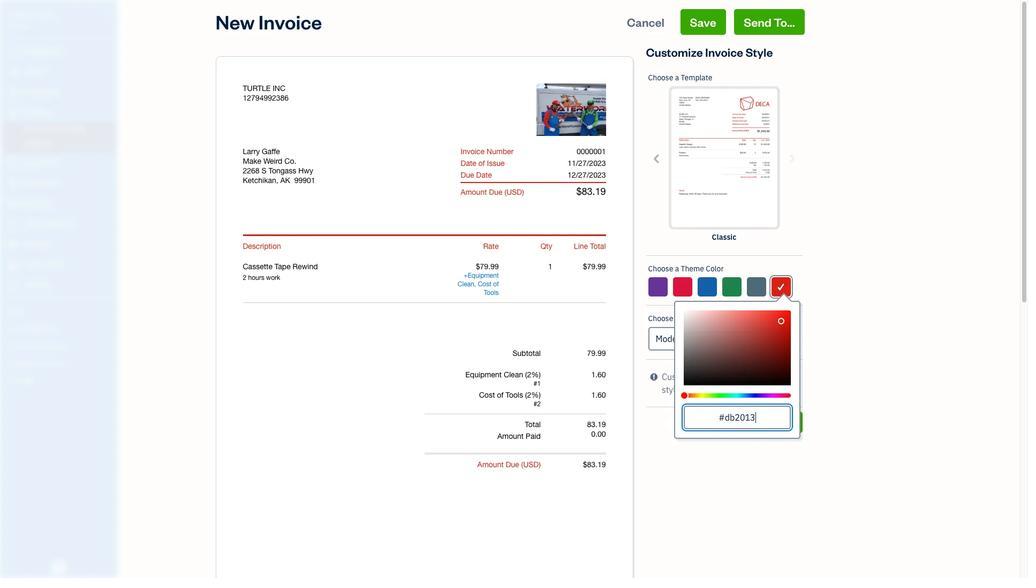 Task type: describe. For each thing, give the bounding box(es) containing it.
+
[[464, 272, 468, 280]]

paid
[[526, 432, 541, 441]]

1 vertical spatial amount due ( usd )
[[478, 461, 541, 469]]

total inside "total amount paid"
[[525, 420, 541, 429]]

a for template
[[675, 73, 679, 82]]

0 horizontal spatial due
[[461, 171, 474, 179]]

2 horizontal spatial due
[[506, 461, 519, 469]]

, cost of tools
[[474, 281, 499, 297]]

79.99
[[587, 349, 606, 358]]

issue
[[487, 159, 505, 168]]

done button
[[760, 412, 803, 433]]

number
[[487, 147, 514, 156]]

main element
[[0, 0, 145, 578]]

equipment clean
[[458, 272, 499, 288]]

inc for turtle inc owner
[[41, 10, 56, 20]]

Color value field text field
[[684, 406, 791, 430]]

choose a template element
[[646, 65, 803, 256]]

delete image
[[539, 106, 584, 115]]

delete
[[539, 106, 562, 115]]

color
[[706, 264, 724, 274]]

payment image
[[7, 158, 20, 169]]

equipment clean (2%) # 1 cost of tools (2%) # 2
[[466, 371, 541, 408]]

1
[[537, 380, 541, 388]]

all
[[695, 385, 704, 395]]

1 vertical spatial cancel button
[[646, 412, 753, 433]]

turtle inc 12794992386
[[243, 84, 289, 102]]

a for font
[[675, 314, 679, 324]]

turtle for turtle inc 12794992386
[[243, 84, 271, 93]]

date of issue
[[461, 159, 505, 168]]

tongass
[[269, 167, 296, 175]]

dashboard image
[[7, 47, 20, 57]]

saturation: 91. brightness: 86. image
[[778, 318, 784, 324]]

1 vertical spatial date
[[476, 171, 492, 179]]

to...
[[774, 14, 795, 29]]

team members image
[[8, 325, 115, 333]]

tools inside the equipment clean (2%) # 1 cost of tools (2%) # 2
[[506, 391, 523, 400]]

choose a theme color element
[[646, 256, 803, 439]]

due date
[[461, 171, 492, 179]]

logo
[[723, 372, 742, 382]]

1 1.60 from the top
[[591, 371, 606, 379]]

tools inside , cost of tools
[[484, 289, 499, 297]]

estimate image
[[7, 87, 20, 98]]

1 horizontal spatial (
[[521, 461, 523, 469]]

invoice inside customize your logo and invoice style for all invoices
[[760, 372, 788, 382]]

and
[[744, 372, 758, 382]]

cancel for cancel button to the bottom
[[684, 416, 715, 428]]

gaffe
[[262, 147, 280, 156]]

Enter an Item Name text field
[[243, 262, 445, 272]]

settings image
[[8, 376, 115, 385]]

0 vertical spatial of
[[479, 159, 485, 168]]

choose a font element
[[646, 306, 803, 360]]

send
[[744, 14, 772, 29]]

0 vertical spatial total
[[590, 242, 606, 251]]

83.19 0.00
[[587, 420, 606, 439]]

make
[[243, 157, 261, 166]]

0 vertical spatial cancel button
[[617, 9, 674, 35]]

timer image
[[7, 219, 20, 230]]

owner
[[9, 21, 28, 29]]

1 vertical spatial $83.19
[[583, 461, 606, 469]]

qty
[[541, 242, 552, 251]]

apps image
[[8, 307, 115, 316]]

cost inside the equipment clean (2%) # 1 cost of tools (2%) # 2
[[479, 391, 495, 400]]

1 vertical spatial usd
[[523, 461, 539, 469]]

0 vertical spatial $83.19
[[577, 186, 606, 197]]

choose for choose a template
[[648, 73, 673, 82]]

modern
[[656, 334, 685, 344]]

99901
[[294, 176, 315, 185]]

inc for turtle inc 12794992386
[[273, 84, 286, 93]]

save button
[[681, 9, 726, 35]]

customize your logo and invoice style for all invoices
[[662, 372, 788, 395]]

12794992386
[[243, 94, 289, 102]]

clean for equipment clean
[[458, 281, 474, 288]]

customize for customize your logo and invoice style for all invoices
[[662, 372, 702, 382]]

subtotal
[[513, 349, 541, 358]]

line
[[574, 242, 588, 251]]

template
[[681, 73, 713, 82]]

invoice image
[[7, 108, 20, 118]]

Font field
[[648, 327, 800, 351]]



Task type: locate. For each thing, give the bounding box(es) containing it.
3 a from the top
[[675, 314, 679, 324]]

$83.19 down 12/27/2023 dropdown button
[[577, 186, 606, 197]]

larry gaffe make weird co. 2268 s tongass hwy ketchikan, ak  99901
[[243, 147, 315, 185]]

1 vertical spatial tools
[[506, 391, 523, 400]]

due
[[461, 171, 474, 179], [489, 188, 503, 197], [506, 461, 519, 469]]

0 vertical spatial customize
[[646, 44, 703, 59]]

image
[[563, 106, 584, 115]]

1 vertical spatial equipment
[[466, 371, 502, 379]]

0 vertical spatial cancel
[[627, 14, 665, 29]]

customize invoice style
[[646, 44, 773, 59]]

0 horizontal spatial clean
[[458, 281, 474, 288]]

0 vertical spatial )
[[522, 188, 524, 197]]

usd down number
[[507, 188, 522, 197]]

0 horizontal spatial usd
[[507, 188, 522, 197]]

date
[[461, 159, 476, 168], [476, 171, 492, 179]]

Item Quantity text field
[[537, 262, 552, 271]]

invoice
[[259, 9, 322, 34], [705, 44, 743, 59], [461, 147, 485, 156], [760, 372, 788, 382]]

clean down +
[[458, 281, 474, 288]]

for
[[682, 385, 693, 395]]

a inside "element"
[[675, 73, 679, 82]]

client image
[[7, 67, 20, 78]]

style
[[662, 385, 680, 395]]

1.60
[[591, 371, 606, 379], [591, 391, 606, 400]]

0 horizontal spatial total
[[525, 420, 541, 429]]

(
[[505, 188, 507, 197], [521, 461, 523, 469]]

# down 1
[[534, 401, 537, 408]]

1 vertical spatial cost
[[479, 391, 495, 400]]

0 vertical spatial a
[[675, 73, 679, 82]]

send to...
[[744, 14, 795, 29]]

2 # from the top
[[534, 401, 537, 408]]

Issue date in MM/DD/YYYY format text field
[[536, 159, 615, 168]]

new invoice
[[216, 9, 322, 34]]

1 vertical spatial 1.60
[[591, 391, 606, 400]]

hwy
[[298, 167, 313, 175]]

0 vertical spatial equipment
[[468, 272, 499, 280]]

1 vertical spatial clean
[[504, 371, 523, 379]]

equipment inside the equipment clean (2%) # 1 cost of tools (2%) # 2
[[466, 371, 502, 379]]

usd down paid
[[523, 461, 539, 469]]

custom image
[[776, 281, 786, 294]]

cancel for top cancel button
[[627, 14, 665, 29]]

1 a from the top
[[675, 73, 679, 82]]

2268
[[243, 167, 260, 175]]

2 (2%) from the top
[[525, 391, 541, 400]]

0 vertical spatial clean
[[458, 281, 474, 288]]

description
[[243, 242, 281, 251]]

0 vertical spatial (
[[505, 188, 507, 197]]

3 choose from the top
[[648, 314, 673, 324]]

tools up "total amount paid"
[[506, 391, 523, 400]]

style
[[746, 44, 773, 59]]

freshbooks image
[[50, 561, 67, 574]]

next image
[[785, 152, 798, 165]]

turtle up the 'owner'
[[9, 10, 39, 20]]

#
[[534, 380, 537, 388], [534, 401, 537, 408]]

0 vertical spatial 1.60
[[591, 371, 606, 379]]

turtle
[[9, 10, 39, 20], [243, 84, 271, 93]]

amount down due date
[[461, 188, 487, 197]]

2 vertical spatial a
[[675, 314, 679, 324]]

done
[[770, 416, 793, 428]]

larry
[[243, 147, 260, 156]]

project image
[[7, 199, 20, 209]]

total amount paid
[[498, 420, 541, 441]]

1 horizontal spatial turtle
[[243, 84, 271, 93]]

amount
[[461, 188, 487, 197], [498, 432, 524, 441], [478, 461, 504, 469]]

tools
[[484, 289, 499, 297], [506, 391, 523, 400]]

customize up 'for'
[[662, 372, 702, 382]]

new
[[216, 9, 255, 34]]

customize up choose a template
[[646, 44, 703, 59]]

cost inside , cost of tools
[[478, 281, 492, 288]]

equipment for equipment clean (2%) # 1 cost of tools (2%) # 2
[[466, 371, 502, 379]]

cost
[[478, 281, 492, 288], [479, 391, 495, 400]]

send to... button
[[734, 9, 805, 35]]

1.60 up 83.19 at right
[[591, 391, 606, 400]]

(2%)
[[525, 371, 541, 379], [525, 391, 541, 400]]

0 vertical spatial (2%)
[[525, 371, 541, 379]]

expense image
[[7, 178, 20, 189]]

1 vertical spatial due
[[489, 188, 503, 197]]

0 vertical spatial amount
[[461, 188, 487, 197]]

weird
[[263, 157, 282, 166]]

0 vertical spatial #
[[534, 380, 537, 388]]

choose for choose a theme color
[[648, 264, 673, 274]]

s
[[262, 167, 267, 175]]

2 a from the top
[[675, 264, 679, 274]]

2 choose from the top
[[648, 264, 673, 274]]

exclamationcircle image
[[651, 371, 658, 384]]

turtle inc owner
[[9, 10, 56, 29]]

0 vertical spatial turtle
[[9, 10, 39, 20]]

choose a template
[[648, 73, 713, 82]]

2 vertical spatial choose
[[648, 314, 673, 324]]

1 horizontal spatial usd
[[523, 461, 539, 469]]

Enter an Item Description text field
[[243, 274, 445, 282]]

(2%) up 2 at the right of the page
[[525, 391, 541, 400]]

choose a font
[[648, 314, 696, 324]]

2 1.60 from the top
[[591, 391, 606, 400]]

1 vertical spatial )
[[539, 461, 541, 469]]

Item Rate (USD) text field
[[475, 262, 499, 271]]

invoice number
[[461, 147, 514, 156]]

here link
[[741, 385, 758, 395]]

Enter an Invoice # text field
[[576, 147, 606, 156]]

customize for customize invoice style
[[646, 44, 703, 59]]

1 vertical spatial (
[[521, 461, 523, 469]]

0 vertical spatial due
[[461, 171, 474, 179]]

a left theme
[[675, 264, 679, 274]]

1 horizontal spatial clean
[[504, 371, 523, 379]]

1 horizontal spatial )
[[539, 461, 541, 469]]

saturation and brightness selector. use up, down, left and right arrow keys to select. application
[[684, 311, 791, 386]]

rate
[[483, 242, 499, 251]]

inc inside turtle inc owner
[[41, 10, 56, 20]]

0 vertical spatial cost
[[478, 281, 492, 288]]

1 (2%) from the top
[[525, 371, 541, 379]]

1 vertical spatial of
[[493, 281, 499, 288]]

1 vertical spatial choose
[[648, 264, 673, 274]]

amount due ( usd )
[[461, 188, 524, 197], [478, 461, 541, 469]]

a left template
[[675, 73, 679, 82]]

theme
[[681, 264, 704, 274]]

date down date of issue
[[476, 171, 492, 179]]

0 vertical spatial inc
[[41, 10, 56, 20]]

choose
[[648, 73, 673, 82], [648, 264, 673, 274], [648, 314, 673, 324]]

choose left theme
[[648, 264, 673, 274]]

due down "total amount paid"
[[506, 461, 519, 469]]

$83.19 down the "0.00"
[[583, 461, 606, 469]]

tools down equipment clean
[[484, 289, 499, 297]]

2 vertical spatial of
[[497, 391, 504, 400]]

1 # from the top
[[534, 380, 537, 388]]

clean for equipment clean (2%) # 1 cost of tools (2%) # 2
[[504, 371, 523, 379]]

usd
[[507, 188, 522, 197], [523, 461, 539, 469]]

turtle up 12794992386
[[243, 84, 271, 93]]

12/27/2023 button
[[559, 170, 615, 180]]

classic
[[712, 232, 737, 242]]

(2%) up 1
[[525, 371, 541, 379]]

co.
[[285, 157, 296, 166]]

amount due ( usd ) down "total amount paid"
[[478, 461, 541, 469]]

total
[[590, 242, 606, 251], [525, 420, 541, 429]]

clean inside equipment clean
[[458, 281, 474, 288]]

0 horizontal spatial turtle
[[9, 10, 39, 20]]

0 horizontal spatial (
[[505, 188, 507, 197]]

of up "total amount paid"
[[497, 391, 504, 400]]

0 vertical spatial date
[[461, 159, 476, 168]]

amount inside "total amount paid"
[[498, 432, 524, 441]]

previous image
[[651, 152, 663, 165]]

choose a theme color
[[648, 264, 724, 274]]

1 vertical spatial a
[[675, 264, 679, 274]]

of
[[479, 159, 485, 168], [493, 281, 499, 288], [497, 391, 504, 400]]

12/27/2023
[[568, 171, 606, 179]]

Line Total (USD) text field
[[582, 262, 606, 271]]

choose inside "element"
[[648, 73, 673, 82]]

1 vertical spatial cancel
[[684, 416, 715, 428]]

1 choose from the top
[[648, 73, 673, 82]]

choose left template
[[648, 73, 673, 82]]

0 vertical spatial usd
[[507, 188, 522, 197]]

equipment inside equipment clean
[[468, 272, 499, 280]]

inc
[[41, 10, 56, 20], [273, 84, 286, 93]]

2
[[537, 401, 541, 408]]

cancel
[[627, 14, 665, 29], [684, 416, 715, 428]]

0 vertical spatial amount due ( usd )
[[461, 188, 524, 197]]

ketchikan,
[[243, 176, 278, 185]]

0 horizontal spatial )
[[522, 188, 524, 197]]

0 vertical spatial choose
[[648, 73, 673, 82]]

1 vertical spatial customize
[[662, 372, 702, 382]]

# up 2 at the right of the page
[[534, 380, 537, 388]]

equipment for equipment clean
[[468, 272, 499, 280]]

save
[[690, 14, 716, 29]]

amount left paid
[[498, 432, 524, 441]]

1 horizontal spatial cancel
[[684, 416, 715, 428]]

your
[[704, 372, 721, 382]]

customize inside customize your logo and invoice style for all invoices
[[662, 372, 702, 382]]

1 vertical spatial #
[[534, 401, 537, 408]]

line total
[[574, 242, 606, 251]]

clean down subtotal
[[504, 371, 523, 379]]

choose for choose a font
[[648, 314, 673, 324]]

turtle inside "turtle inc 12794992386"
[[243, 84, 271, 93]]

2 vertical spatial amount
[[478, 461, 504, 469]]

of down item rate (usd) text field
[[493, 281, 499, 288]]

due down due date
[[489, 188, 503, 197]]

1 horizontal spatial inc
[[273, 84, 286, 93]]

money image
[[7, 239, 20, 250]]

1 vertical spatial inc
[[273, 84, 286, 93]]

a for theme
[[675, 264, 679, 274]]

a left font
[[675, 314, 679, 324]]

( down "total amount paid"
[[521, 461, 523, 469]]

1 horizontal spatial total
[[590, 242, 606, 251]]

1 vertical spatial total
[[525, 420, 541, 429]]

customize
[[646, 44, 703, 59], [662, 372, 702, 382]]

of inside , cost of tools
[[493, 281, 499, 288]]

turtle for turtle inc owner
[[9, 10, 39, 20]]

amount down "total amount paid"
[[478, 461, 504, 469]]

1 vertical spatial turtle
[[243, 84, 271, 93]]

clean inside the equipment clean (2%) # 1 cost of tools (2%) # 2
[[504, 371, 523, 379]]

invoices
[[706, 385, 739, 395]]

of up due date
[[479, 159, 485, 168]]

report image
[[7, 280, 20, 291]]

items and services image
[[8, 342, 115, 350]]

chart image
[[7, 260, 20, 270]]

amount due ( usd ) down due date
[[461, 188, 524, 197]]

turtle inside turtle inc owner
[[9, 10, 39, 20]]

font
[[681, 314, 696, 324]]

1 horizontal spatial due
[[489, 188, 503, 197]]

bank connections image
[[8, 359, 115, 367]]

a
[[675, 73, 679, 82], [675, 264, 679, 274], [675, 314, 679, 324]]

inc inside "turtle inc 12794992386"
[[273, 84, 286, 93]]

clean
[[458, 281, 474, 288], [504, 371, 523, 379]]

total right line
[[590, 242, 606, 251]]

2 vertical spatial due
[[506, 461, 519, 469]]

date up due date
[[461, 159, 476, 168]]

cancel button
[[617, 9, 674, 35], [646, 412, 753, 433]]

here
[[741, 385, 758, 395]]

equipment
[[468, 272, 499, 280], [466, 371, 502, 379]]

of inside the equipment clean (2%) # 1 cost of tools (2%) # 2
[[497, 391, 504, 400]]

( down issue
[[505, 188, 507, 197]]

0 vertical spatial tools
[[484, 289, 499, 297]]

1 vertical spatial (2%)
[[525, 391, 541, 400]]

1.60 down 79.99
[[591, 371, 606, 379]]

0 horizontal spatial inc
[[41, 10, 56, 20]]

0.00
[[591, 430, 606, 439]]

due down date of issue
[[461, 171, 474, 179]]

total up paid
[[525, 420, 541, 429]]

$83.19
[[577, 186, 606, 197], [583, 461, 606, 469]]

1 horizontal spatial tools
[[506, 391, 523, 400]]

,
[[474, 281, 476, 288]]

0 horizontal spatial cancel
[[627, 14, 665, 29]]

)
[[522, 188, 524, 197], [539, 461, 541, 469]]

0 horizontal spatial tools
[[484, 289, 499, 297]]

83.19
[[587, 420, 606, 429]]

1 vertical spatial amount
[[498, 432, 524, 441]]

choose up modern
[[648, 314, 673, 324]]



Task type: vqa. For each thing, say whether or not it's contained in the screenshot.
chevron large down image
no



